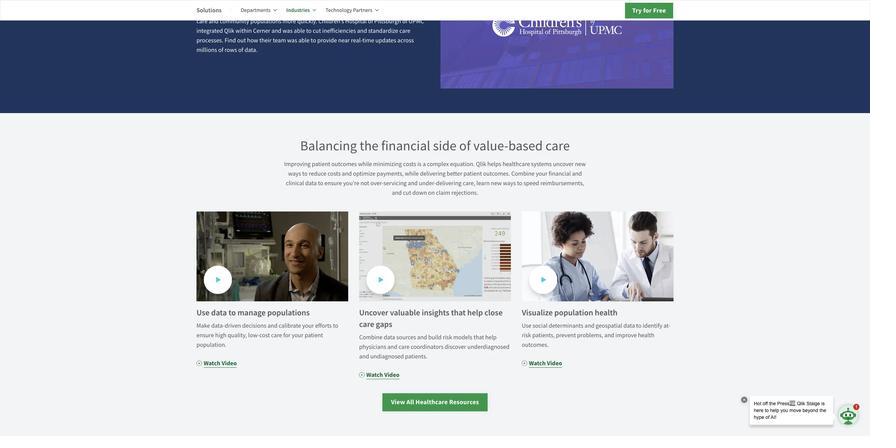 Task type: vqa. For each thing, say whether or not it's contained in the screenshot.
the top warehouse
no



Task type: describe. For each thing, give the bounding box(es) containing it.
populations inside your ehr is where you live and breathe. with qlik, you can work with your data directly within your cerner or epic workflows to make smart, data-driven decisions about patient care and community populations more quickly. children's hospital of pittsburgh of upmc integrated qlik within cerner and was able to cut inefficiencies and standardize care processes. find out how their team was able to provide near real-time updates across millions of rows of data.
[[251, 17, 282, 25]]

care,
[[463, 180, 476, 188]]

insights
[[422, 307, 450, 318]]

qlik inside your ehr is where you live and breathe. with qlik, you can work with your data directly within your cerner or epic workflows to make smart, data-driven decisions about patient care and community populations more quickly. children's hospital of pittsburgh of upmc integrated qlik within cerner and was able to cut inefficiencies and standardize care processes. find out how their team was able to provide near real-time updates across millions of rows of data.
[[224, 27, 234, 35]]

financial inside improving patient outcomes while minimizing costs is a complex equation. qlik helps healthcare systems uncover new ways to reduce costs and optimize payments, while delivering better patient outcomes. combine your financial and clinical data to ensure you're not over-servicing and under-delivering care, learn new ways to speed reimbursements, and cut down on claim rejections.
[[549, 170, 571, 178]]

make
[[197, 322, 210, 330]]

servicing
[[384, 180, 407, 188]]

care up uncover
[[546, 137, 570, 155]]

0 horizontal spatial health
[[595, 307, 618, 318]]

and up real-
[[357, 27, 367, 35]]

care up integrated
[[197, 17, 208, 25]]

of up equation.
[[460, 137, 471, 155]]

and up problems,
[[585, 322, 595, 330]]

your
[[197, 0, 208, 6]]

learn
[[477, 180, 490, 188]]

millions
[[197, 46, 217, 54]]

1 vertical spatial within
[[236, 27, 252, 35]]

to left provide
[[311, 37, 316, 45]]

0 vertical spatial delivering
[[420, 170, 446, 178]]

uncover
[[359, 307, 389, 318]]

departments
[[241, 7, 271, 14]]

patient up reduce
[[312, 161, 330, 168]]

watch video for valuable
[[367, 371, 400, 379]]

across
[[398, 37, 414, 45]]

your down calibrate
[[292, 332, 304, 339]]

valuable
[[390, 307, 420, 318]]

combine inside combine data sources and build risk models that help physicians and care coordinators discover underdiagnosed and undiagnosed patients.
[[359, 334, 383, 341]]

social
[[533, 322, 548, 330]]

0 vertical spatial was
[[283, 27, 293, 35]]

the
[[360, 137, 379, 155]]

improving
[[284, 161, 311, 168]]

integrated
[[197, 27, 223, 35]]

epic
[[252, 8, 263, 16]]

try for free
[[633, 6, 666, 15]]

0 vertical spatial financial
[[381, 137, 431, 155]]

smart,
[[314, 8, 331, 16]]

physicians
[[359, 343, 386, 351]]

undiagnosed
[[371, 353, 404, 361]]

visualize
[[522, 307, 553, 318]]

use data to manage populations
[[197, 307, 310, 318]]

calibrate
[[279, 322, 301, 330]]

down
[[413, 189, 427, 197]]

watch for visualize population health
[[529, 359, 546, 367]]

care up across
[[400, 27, 411, 35]]

build
[[429, 334, 442, 341]]

clinical
[[286, 180, 304, 188]]

decisions inside your ehr is where you live and breathe. with qlik, you can work with your data directly within your cerner or epic workflows to make smart, data-driven decisions about patient care and community populations more quickly. children's hospital of pittsburgh of upmc integrated qlik within cerner and was able to cut inefficiencies and standardize care processes. find out how their team was able to provide near real-time updates across millions of rows of data.
[[363, 8, 387, 16]]

low-
[[248, 332, 260, 339]]

provide
[[317, 37, 337, 45]]

ensure inside make data-driven decisions and calibrate your efforts to ensure high quality, low-cost care for your patient population.
[[197, 332, 214, 339]]

find
[[225, 37, 236, 45]]

where
[[227, 0, 243, 6]]

that inside combine data sources and build risk models that help physicians and care coordinators discover underdiagnosed and undiagnosed patients.
[[474, 334, 484, 341]]

all
[[407, 398, 414, 406]]

try
[[633, 6, 642, 15]]

gaps
[[376, 319, 393, 330]]

0 vertical spatial new
[[575, 161, 586, 168]]

underdiagnosed
[[468, 343, 510, 351]]

updates
[[376, 37, 396, 45]]

reimbursements,
[[541, 180, 585, 188]]

help inside combine data sources and build risk models that help physicians and care coordinators discover underdiagnosed and undiagnosed patients.
[[486, 334, 497, 341]]

you're
[[343, 180, 360, 188]]

and down geospatial
[[605, 332, 615, 339]]

watch video for data
[[204, 359, 237, 367]]

patient up care,
[[464, 170, 482, 178]]

hospital
[[345, 17, 367, 25]]

payments,
[[377, 170, 404, 178]]

claim
[[436, 189, 450, 197]]

patients.
[[405, 353, 428, 361]]

rejections.
[[452, 189, 479, 197]]

how
[[247, 37, 258, 45]]

use for use social determinants and geospatial data to identify at- risk patients, prevent problems, and improve health outcomes.
[[522, 322, 532, 330]]

your down ehr
[[214, 8, 226, 16]]

patient inside your ehr is where you live and breathe. with qlik, you can work with your data directly within your cerner or epic workflows to make smart, data-driven decisions about patient care and community populations more quickly. children's hospital of pittsburgh of upmc integrated qlik within cerner and was able to cut inefficiencies and standardize care processes. find out how their team was able to provide near real-time updates across millions of rows of data.
[[405, 8, 423, 16]]

to down quickly.
[[306, 27, 312, 35]]

0 horizontal spatial cerner
[[227, 8, 244, 16]]

driven inside make data-driven decisions and calibrate your efforts to ensure high quality, low-cost care for your patient population.
[[225, 322, 241, 330]]

live
[[255, 0, 264, 6]]

cut for and
[[403, 189, 411, 197]]

quickly.
[[298, 17, 317, 25]]

sources
[[397, 334, 416, 341]]

to down improving on the top
[[302, 170, 308, 178]]

better
[[447, 170, 463, 178]]

partners
[[353, 7, 373, 14]]

directly
[[398, 0, 418, 6]]

your ehr is where you live and breathe. with qlik, you can work with your data directly within your cerner or epic workflows to make smart, data-driven decisions about patient care and community populations more quickly. children's hospital of pittsburgh of upmc integrated qlik within cerner and was able to cut inefficiencies and standardize care processes. find out how their team was able to provide near real-time updates across millions of rows of data.
[[197, 0, 424, 54]]

side
[[433, 137, 457, 155]]

optimize
[[353, 170, 376, 178]]

speed
[[524, 180, 539, 188]]

ensure inside improving patient outcomes while minimizing costs is a complex equation. qlik helps healthcare systems uncover new ways to reduce costs and optimize payments, while delivering better patient outcomes. combine your financial and clinical data to ensure you're not over-servicing and under-delivering care, learn new ways to speed reimbursements, and cut down on claim rejections.
[[325, 180, 342, 188]]

balancing the financial side of value-based care
[[300, 137, 570, 155]]

watch video link for visualize population health
[[522, 359, 563, 368]]

to left manage
[[229, 307, 236, 318]]

qlik,
[[312, 0, 323, 6]]

to up more
[[292, 8, 298, 16]]

is inside your ehr is where you live and breathe. with qlik, you can work with your data directly within your cerner or epic workflows to make smart, data-driven decisions about patient care and community populations more quickly. children's hospital of pittsburgh of upmc integrated qlik within cerner and was able to cut inefficiencies and standardize care processes. find out how their team was able to provide near real-time updates across millions of rows of data.
[[221, 0, 225, 6]]

data- inside make data-driven decisions and calibrate your efforts to ensure high quality, low-cost care for your patient population.
[[211, 322, 225, 330]]

population.
[[197, 341, 227, 349]]

coordinators
[[411, 343, 444, 351]]

0 vertical spatial able
[[294, 27, 305, 35]]

data.
[[245, 46, 258, 54]]

manage
[[238, 307, 266, 318]]

real-
[[351, 37, 363, 45]]

and down servicing
[[392, 189, 402, 197]]

problems,
[[578, 332, 604, 339]]

your inside improving patient outcomes while minimizing costs is a complex equation. qlik helps healthcare systems uncover new ways to reduce costs and optimize payments, while delivering better patient outcomes. combine your financial and clinical data to ensure you're not over-servicing and under-delivering care, learn new ways to speed reimbursements, and cut down on claim rejections.
[[536, 170, 548, 178]]

on
[[428, 189, 435, 197]]

of left rows
[[218, 46, 224, 54]]

inefficiencies
[[322, 27, 356, 35]]

uncover
[[553, 161, 574, 168]]

and up integrated
[[209, 17, 219, 25]]

close
[[485, 307, 503, 318]]

0 horizontal spatial while
[[358, 161, 372, 168]]

and up 'down' on the top left
[[408, 180, 418, 188]]

care inside combine data sources and build risk models that help physicians and care coordinators discover underdiagnosed and undiagnosed patients.
[[399, 343, 410, 351]]

of left upmc
[[403, 17, 408, 25]]

at-
[[664, 322, 671, 330]]

qlik inside improving patient outcomes while minimizing costs is a complex equation. qlik helps healthcare systems uncover new ways to reduce costs and optimize payments, while delivering better patient outcomes. combine your financial and clinical data to ensure you're not over-servicing and under-delivering care, learn new ways to speed reimbursements, and cut down on claim rejections.
[[476, 161, 486, 168]]

standardize
[[368, 27, 398, 35]]

watch video link for use data to manage populations
[[197, 359, 237, 368]]

models
[[454, 334, 473, 341]]

children's hospital of pittsburgh of upmc logo image
[[441, 0, 674, 89]]

complex
[[427, 161, 449, 168]]

1 vertical spatial new
[[491, 180, 502, 188]]

decisions inside make data-driven decisions and calibrate your efforts to ensure high quality, low-cost care for your patient population.
[[242, 322, 267, 330]]

based
[[509, 137, 543, 155]]

healthcare
[[416, 398, 448, 406]]

use social determinants and geospatial data to identify at- risk patients, prevent problems, and improve health outcomes.
[[522, 322, 671, 349]]

solutions menu bar
[[197, 2, 388, 18]]

and down physicians
[[359, 353, 369, 361]]

helps
[[488, 161, 502, 168]]

0 horizontal spatial costs
[[328, 170, 341, 178]]



Task type: locate. For each thing, give the bounding box(es) containing it.
view all healthcare resources link
[[383, 393, 488, 412]]

0 horizontal spatial within
[[197, 8, 213, 16]]

2 horizontal spatial watch video link
[[522, 359, 563, 368]]

costs left a
[[403, 161, 416, 168]]

risk inside use social determinants and geospatial data to identify at- risk patients, prevent problems, and improve health outcomes.
[[522, 332, 531, 339]]

your
[[373, 0, 384, 6], [214, 8, 226, 16], [536, 170, 548, 178], [302, 322, 314, 330], [292, 332, 304, 339]]

efforts
[[315, 322, 332, 330]]

driven up quality,
[[225, 322, 241, 330]]

systems
[[532, 161, 552, 168]]

watch for uncover valuable insights that help close care gaps
[[367, 371, 383, 379]]

technology
[[326, 7, 352, 14]]

industries
[[286, 6, 310, 14]]

is right ehr
[[221, 0, 225, 6]]

breathe.
[[276, 0, 297, 6]]

your down the systems
[[536, 170, 548, 178]]

1 vertical spatial cerner
[[253, 27, 270, 35]]

driven inside your ehr is where you live and breathe. with qlik, you can work with your data directly within your cerner or epic workflows to make smart, data-driven decisions about patient care and community populations more quickly. children's hospital of pittsburgh of upmc integrated qlik within cerner and was able to cut inefficiencies and standardize care processes. find out how their team was able to provide near real-time updates across millions of rows of data.
[[345, 8, 362, 16]]

0 vertical spatial ways
[[288, 170, 301, 178]]

data up about
[[385, 0, 397, 6]]

1 horizontal spatial combine
[[512, 170, 535, 178]]

was down more
[[283, 27, 293, 35]]

watch for use data to manage populations
[[204, 359, 221, 367]]

1 horizontal spatial driven
[[345, 8, 362, 16]]

care inside "uncover valuable insights that help close care gaps"
[[359, 319, 374, 330]]

driven down work
[[345, 8, 362, 16]]

video down patients, on the right
[[547, 359, 563, 367]]

patient down efforts
[[305, 332, 323, 339]]

while
[[358, 161, 372, 168], [405, 170, 419, 178]]

data- inside your ehr is where you live and breathe. with qlik, you can work with your data directly within your cerner or epic workflows to make smart, data-driven decisions about patient care and community populations more quickly. children's hospital of pittsburgh of upmc integrated qlik within cerner and was able to cut inefficiencies and standardize care processes. find out how their team was able to provide near real-time updates across millions of rows of data.
[[332, 8, 345, 16]]

for down calibrate
[[283, 332, 291, 339]]

1 horizontal spatial while
[[405, 170, 419, 178]]

1 vertical spatial driven
[[225, 322, 241, 330]]

you up or
[[244, 0, 253, 6]]

make data-driven decisions and calibrate your efforts to ensure high quality, low-cost care for your patient population.
[[197, 322, 339, 349]]

cerner down where
[[227, 8, 244, 16]]

and right live
[[265, 0, 275, 6]]

patients,
[[533, 332, 555, 339]]

under-
[[419, 180, 436, 188]]

video down 'population.'
[[222, 359, 237, 367]]

0 horizontal spatial data-
[[211, 322, 225, 330]]

combine data sources and build risk models that help physicians and care coordinators discover underdiagnosed and undiagnosed patients.
[[359, 334, 510, 361]]

ways up the clinical
[[288, 170, 301, 178]]

watch video link
[[197, 359, 237, 368], [522, 359, 563, 368], [359, 370, 400, 380]]

video for population
[[547, 359, 563, 367]]

was right team
[[287, 37, 297, 45]]

while up optimize
[[358, 161, 372, 168]]

care down uncover
[[359, 319, 374, 330]]

1 horizontal spatial decisions
[[363, 8, 387, 16]]

1 horizontal spatial help
[[486, 334, 497, 341]]

0 horizontal spatial driven
[[225, 322, 241, 330]]

1 vertical spatial use
[[522, 322, 532, 330]]

watch down patients, on the right
[[529, 359, 546, 367]]

0 horizontal spatial that
[[451, 307, 466, 318]]

use
[[197, 307, 210, 318], [522, 322, 532, 330]]

patient up upmc
[[405, 8, 423, 16]]

care down sources at the bottom
[[399, 343, 410, 351]]

decisions
[[363, 8, 387, 16], [242, 322, 267, 330]]

uncover valuable insights that help close care gaps
[[359, 307, 503, 330]]

help up the underdiagnosed on the bottom
[[486, 334, 497, 341]]

1 horizontal spatial risk
[[522, 332, 531, 339]]

data up high
[[211, 307, 227, 318]]

use for use data to manage populations
[[197, 307, 210, 318]]

0 vertical spatial driven
[[345, 8, 362, 16]]

0 horizontal spatial use
[[197, 307, 210, 318]]

0 horizontal spatial financial
[[381, 137, 431, 155]]

0 vertical spatial populations
[[251, 17, 282, 25]]

1 horizontal spatial cerner
[[253, 27, 270, 35]]

0 vertical spatial outcomes.
[[483, 170, 510, 178]]

that
[[451, 307, 466, 318], [474, 334, 484, 341]]

visualize population health
[[522, 307, 618, 318]]

video for data
[[222, 359, 237, 367]]

1 vertical spatial that
[[474, 334, 484, 341]]

video
[[222, 359, 237, 367], [547, 359, 563, 367], [384, 371, 400, 379]]

upmc
[[409, 17, 424, 25]]

qlik left helps
[[476, 161, 486, 168]]

to down reduce
[[318, 180, 324, 188]]

help inside "uncover valuable insights that help close care gaps"
[[468, 307, 483, 318]]

patient inside make data-driven decisions and calibrate your efforts to ensure high quality, low-cost care for your patient population.
[[305, 332, 323, 339]]

2 horizontal spatial watch
[[529, 359, 546, 367]]

qlik up find
[[224, 27, 234, 35]]

view all healthcare resources
[[391, 398, 479, 406]]

while up servicing
[[405, 170, 419, 178]]

0 horizontal spatial video
[[222, 359, 237, 367]]

1 vertical spatial combine
[[359, 334, 383, 341]]

healthcare
[[503, 161, 530, 168]]

and up the 'coordinators'
[[417, 334, 427, 341]]

and down uncover
[[572, 170, 582, 178]]

1 vertical spatial populations
[[268, 307, 310, 318]]

cut left 'down' on the top left
[[403, 189, 411, 197]]

patient
[[405, 8, 423, 16], [312, 161, 330, 168], [464, 170, 482, 178], [305, 332, 323, 339]]

to left identify in the right of the page
[[637, 322, 642, 330]]

your right "with"
[[373, 0, 384, 6]]

1 horizontal spatial data-
[[332, 8, 345, 16]]

0 horizontal spatial risk
[[443, 334, 452, 341]]

that right the insights
[[451, 307, 466, 318]]

0 horizontal spatial cut
[[313, 27, 321, 35]]

is left a
[[418, 161, 422, 168]]

value-
[[474, 137, 509, 155]]

your left efforts
[[302, 322, 314, 330]]

watch video down patients, on the right
[[529, 359, 563, 367]]

time
[[363, 37, 374, 45]]

to
[[292, 8, 298, 16], [306, 27, 312, 35], [311, 37, 316, 45], [302, 170, 308, 178], [318, 180, 324, 188], [517, 180, 523, 188], [229, 307, 236, 318], [333, 322, 339, 330], [637, 322, 642, 330]]

watch video link down 'population.'
[[197, 359, 237, 368]]

can
[[335, 0, 345, 6]]

out
[[237, 37, 246, 45]]

pittsburgh
[[374, 17, 401, 25]]

0 vertical spatial ensure
[[325, 180, 342, 188]]

cerner
[[227, 8, 244, 16], [253, 27, 270, 35]]

new right learn
[[491, 180, 502, 188]]

data up improve at the right
[[624, 322, 635, 330]]

1 horizontal spatial watch video link
[[359, 370, 400, 380]]

1 horizontal spatial for
[[644, 6, 652, 15]]

data- up high
[[211, 322, 225, 330]]

0 vertical spatial use
[[197, 307, 210, 318]]

0 horizontal spatial is
[[221, 0, 225, 6]]

1 horizontal spatial ways
[[503, 180, 516, 188]]

decisions down "with"
[[363, 8, 387, 16]]

1 vertical spatial outcomes.
[[522, 341, 549, 349]]

more
[[283, 17, 296, 25]]

processes.
[[197, 37, 223, 45]]

that inside "uncover valuable insights that help close care gaps"
[[451, 307, 466, 318]]

cut down quickly.
[[313, 27, 321, 35]]

1 horizontal spatial use
[[522, 322, 532, 330]]

equation.
[[450, 161, 475, 168]]

qlik
[[224, 27, 234, 35], [476, 161, 486, 168]]

1 horizontal spatial within
[[236, 27, 252, 35]]

not
[[361, 180, 369, 188]]

over-
[[371, 180, 384, 188]]

near
[[338, 37, 350, 45]]

0 vertical spatial for
[[644, 6, 652, 15]]

1 vertical spatial ensure
[[197, 332, 214, 339]]

to right efforts
[[333, 322, 339, 330]]

1 vertical spatial data-
[[211, 322, 225, 330]]

watch down undiagnosed
[[367, 371, 383, 379]]

0 vertical spatial health
[[595, 307, 618, 318]]

data-
[[332, 8, 345, 16], [211, 322, 225, 330]]

to inside make data-driven decisions and calibrate your efforts to ensure high quality, low-cost care for your patient population.
[[333, 322, 339, 330]]

and down outcomes
[[342, 170, 352, 178]]

0 vertical spatial cerner
[[227, 8, 244, 16]]

1 vertical spatial health
[[638, 332, 655, 339]]

ensure
[[325, 180, 342, 188], [197, 332, 214, 339]]

and up team
[[272, 27, 282, 35]]

0 vertical spatial while
[[358, 161, 372, 168]]

2 horizontal spatial video
[[547, 359, 563, 367]]

within down your
[[197, 8, 213, 16]]

1 vertical spatial delivering
[[436, 180, 462, 188]]

use inside use social determinants and geospatial data to identify at- risk patients, prevent problems, and improve health outcomes.
[[522, 322, 532, 330]]

ensure left you're
[[325, 180, 342, 188]]

health inside use social determinants and geospatial data to identify at- risk patients, prevent problems, and improve health outcomes.
[[638, 332, 655, 339]]

of down partners
[[368, 17, 373, 25]]

outcomes. inside improving patient outcomes while minimizing costs is a complex equation. qlik helps healthcare systems uncover new ways to reduce costs and optimize payments, while delivering better patient outcomes. combine your financial and clinical data to ensure you're not over-servicing and under-delivering care, learn new ways to speed reimbursements, and cut down on claim rejections.
[[483, 170, 510, 178]]

within
[[197, 8, 213, 16], [236, 27, 252, 35]]

1 vertical spatial ways
[[503, 180, 516, 188]]

risk left patients, on the right
[[522, 332, 531, 339]]

workflows
[[264, 8, 291, 16]]

watch video for population
[[529, 359, 563, 367]]

0 horizontal spatial qlik
[[224, 27, 234, 35]]

delivering down the "complex"
[[420, 170, 446, 178]]

for inside make data-driven decisions and calibrate your efforts to ensure high quality, low-cost care for your patient population.
[[283, 332, 291, 339]]

is inside improving patient outcomes while minimizing costs is a complex equation. qlik helps healthcare systems uncover new ways to reduce costs and optimize payments, while delivering better patient outcomes. combine your financial and clinical data to ensure you're not over-servicing and under-delivering care, learn new ways to speed reimbursements, and cut down on claim rejections.
[[418, 161, 422, 168]]

data inside your ehr is where you live and breathe. with qlik, you can work with your data directly within your cerner or epic workflows to make smart, data-driven decisions about patient care and community populations more quickly. children's hospital of pittsburgh of upmc integrated qlik within cerner and was able to cut inefficiencies and standardize care processes. find out how their team was able to provide near real-time updates across millions of rows of data.
[[385, 0, 397, 6]]

watch video link down patients, on the right
[[522, 359, 563, 368]]

0 horizontal spatial ensure
[[197, 332, 214, 339]]

cut for to
[[313, 27, 321, 35]]

or
[[245, 8, 251, 16]]

video for valuable
[[384, 371, 400, 379]]

of down out
[[238, 46, 244, 54]]

outcomes. inside use social determinants and geospatial data to identify at- risk patients, prevent problems, and improve health outcomes.
[[522, 341, 549, 349]]

0 horizontal spatial watch video
[[204, 359, 237, 367]]

and up undiagnosed
[[388, 343, 398, 351]]

was
[[283, 27, 293, 35], [287, 37, 297, 45]]

1 horizontal spatial health
[[638, 332, 655, 339]]

0 horizontal spatial watch
[[204, 359, 221, 367]]

risk right build
[[443, 334, 452, 341]]

free
[[654, 6, 666, 15]]

data inside improving patient outcomes while minimizing costs is a complex equation. qlik helps healthcare systems uncover new ways to reduce costs and optimize payments, while delivering better patient outcomes. combine your financial and clinical data to ensure you're not over-servicing and under-delivering care, learn new ways to speed reimbursements, and cut down on claim rejections.
[[305, 180, 317, 188]]

ehr
[[209, 0, 220, 6]]

watch video link down undiagnosed
[[359, 370, 400, 380]]

populations down epic at the left of the page
[[251, 17, 282, 25]]

1 vertical spatial costs
[[328, 170, 341, 178]]

0 horizontal spatial for
[[283, 332, 291, 339]]

outcomes. down patients, on the right
[[522, 341, 549, 349]]

view
[[391, 398, 405, 406]]

1 vertical spatial decisions
[[242, 322, 267, 330]]

help left close
[[468, 307, 483, 318]]

1 vertical spatial cut
[[403, 189, 411, 197]]

that up the underdiagnosed on the bottom
[[474, 334, 484, 341]]

financial up minimizing at top left
[[381, 137, 431, 155]]

0 vertical spatial is
[[221, 0, 225, 6]]

improve
[[616, 332, 637, 339]]

and inside make data-driven decisions and calibrate your efforts to ensure high quality, low-cost care for your patient population.
[[268, 322, 278, 330]]

1 horizontal spatial cut
[[403, 189, 411, 197]]

you
[[244, 0, 253, 6], [325, 0, 334, 6]]

1 vertical spatial help
[[486, 334, 497, 341]]

improving patient outcomes while minimizing costs is a complex equation. qlik helps healthcare systems uncover new ways to reduce costs and optimize payments, while delivering better patient outcomes. combine your financial and clinical data to ensure you're not over-servicing and under-delivering care, learn new ways to speed reimbursements, and cut down on claim rejections.
[[284, 161, 586, 197]]

team
[[273, 37, 286, 45]]

0 horizontal spatial ways
[[288, 170, 301, 178]]

discover
[[445, 343, 467, 351]]

watch video
[[204, 359, 237, 367], [529, 359, 563, 367], [367, 371, 400, 379]]

0 horizontal spatial watch video link
[[197, 359, 237, 368]]

video down undiagnosed
[[384, 371, 400, 379]]

with
[[360, 0, 371, 6]]

watch video down undiagnosed
[[367, 371, 400, 379]]

new right uncover
[[575, 161, 586, 168]]

health up geospatial
[[595, 307, 618, 318]]

1 vertical spatial financial
[[549, 170, 571, 178]]

and
[[265, 0, 275, 6], [209, 17, 219, 25], [272, 27, 282, 35], [357, 27, 367, 35], [342, 170, 352, 178], [572, 170, 582, 178], [408, 180, 418, 188], [392, 189, 402, 197], [268, 322, 278, 330], [585, 322, 595, 330], [605, 332, 615, 339], [417, 334, 427, 341], [388, 343, 398, 351], [359, 353, 369, 361]]

2 horizontal spatial watch video
[[529, 359, 563, 367]]

0 vertical spatial qlik
[[224, 27, 234, 35]]

health
[[595, 307, 618, 318], [638, 332, 655, 339]]

financial up reimbursements,
[[549, 170, 571, 178]]

data inside use social determinants and geospatial data to identify at- risk patients, prevent problems, and improve health outcomes.
[[624, 322, 635, 330]]

watch video down 'population.'
[[204, 359, 237, 367]]

0 horizontal spatial decisions
[[242, 322, 267, 330]]

cerner up their
[[253, 27, 270, 35]]

1 horizontal spatial new
[[575, 161, 586, 168]]

technology partners
[[326, 7, 373, 14]]

1 horizontal spatial financial
[[549, 170, 571, 178]]

try for free link
[[625, 3, 674, 18]]

0 vertical spatial decisions
[[363, 8, 387, 16]]

combine inside improving patient outcomes while minimizing costs is a complex equation. qlik helps healthcare systems uncover new ways to reduce costs and optimize payments, while delivering better patient outcomes. combine your financial and clinical data to ensure you're not over-servicing and under-delivering care, learn new ways to speed reimbursements, and cut down on claim rejections.
[[512, 170, 535, 178]]

0 vertical spatial costs
[[403, 161, 416, 168]]

population
[[555, 307, 594, 318]]

solutions
[[197, 6, 222, 14]]

cut inside improving patient outcomes while minimizing costs is a complex equation. qlik helps healthcare systems uncover new ways to reduce costs and optimize payments, while delivering better patient outcomes. combine your financial and clinical data to ensure you're not over-servicing and under-delivering care, learn new ways to speed reimbursements, and cut down on claim rejections.
[[403, 189, 411, 197]]

populations up calibrate
[[268, 307, 310, 318]]

data down gaps
[[384, 334, 395, 341]]

0 horizontal spatial outcomes.
[[483, 170, 510, 178]]

for right try
[[644, 6, 652, 15]]

0 horizontal spatial new
[[491, 180, 502, 188]]

1 vertical spatial is
[[418, 161, 422, 168]]

combine up physicians
[[359, 334, 383, 341]]

about
[[388, 8, 404, 16]]

to left speed
[[517, 180, 523, 188]]

geospatial
[[596, 322, 623, 330]]

delivering up claim
[[436, 180, 462, 188]]

care inside make data-driven decisions and calibrate your efforts to ensure high quality, low-cost care for your patient population.
[[271, 332, 282, 339]]

1 vertical spatial for
[[283, 332, 291, 339]]

reduce
[[309, 170, 327, 178]]

0 vertical spatial cut
[[313, 27, 321, 35]]

1 horizontal spatial you
[[325, 0, 334, 6]]

and up cost
[[268, 322, 278, 330]]

1 vertical spatial was
[[287, 37, 297, 45]]

watch down 'population.'
[[204, 359, 221, 367]]

1 horizontal spatial is
[[418, 161, 422, 168]]

1 horizontal spatial outcomes.
[[522, 341, 549, 349]]

1 horizontal spatial watch video
[[367, 371, 400, 379]]

1 vertical spatial able
[[299, 37, 310, 45]]

0 vertical spatial that
[[451, 307, 466, 318]]

decisions up low- at left
[[242, 322, 267, 330]]

community
[[220, 17, 249, 25]]

work
[[346, 0, 359, 6]]

care right cost
[[271, 332, 282, 339]]

data- down can
[[332, 8, 345, 16]]

costs
[[403, 161, 416, 168], [328, 170, 341, 178]]

ensure down make
[[197, 332, 214, 339]]

industries link
[[286, 2, 316, 18]]

0 vertical spatial help
[[468, 307, 483, 318]]

1 horizontal spatial that
[[474, 334, 484, 341]]

cost
[[260, 332, 270, 339]]

combine down healthcare on the right of the page
[[512, 170, 535, 178]]

watch video link for uncover valuable insights that help close care gaps
[[359, 370, 400, 380]]

outcomes
[[332, 161, 357, 168]]

to inside use social determinants and geospatial data to identify at- risk patients, prevent problems, and improve health outcomes.
[[637, 322, 642, 330]]

you left can
[[325, 0, 334, 6]]

0 vertical spatial data-
[[332, 8, 345, 16]]

combine
[[512, 170, 535, 178], [359, 334, 383, 341]]

delivering
[[420, 170, 446, 178], [436, 180, 462, 188]]

1 you from the left
[[244, 0, 253, 6]]

help
[[468, 307, 483, 318], [486, 334, 497, 341]]

with
[[299, 0, 310, 6]]

1 horizontal spatial costs
[[403, 161, 416, 168]]

1 horizontal spatial ensure
[[325, 180, 342, 188]]

0 horizontal spatial combine
[[359, 334, 383, 341]]

financial
[[381, 137, 431, 155], [549, 170, 571, 178]]

outcomes. down helps
[[483, 170, 510, 178]]

1 vertical spatial while
[[405, 170, 419, 178]]

risk inside combine data sources and build risk models that help physicians and care coordinators discover underdiagnosed and undiagnosed patients.
[[443, 334, 452, 341]]

2 you from the left
[[325, 0, 334, 6]]

0 vertical spatial within
[[197, 8, 213, 16]]

children's
[[319, 17, 344, 25]]

data inside combine data sources and build risk models that help physicians and care coordinators discover underdiagnosed and undiagnosed patients.
[[384, 334, 395, 341]]

cut inside your ehr is where you live and breathe. with qlik, you can work with your data directly within your cerner or epic workflows to make smart, data-driven decisions about patient care and community populations more quickly. children's hospital of pittsburgh of upmc integrated qlik within cerner and was able to cut inefficiencies and standardize care processes. find out how their team was able to provide near real-time updates across millions of rows of data.
[[313, 27, 321, 35]]

1 horizontal spatial qlik
[[476, 161, 486, 168]]



